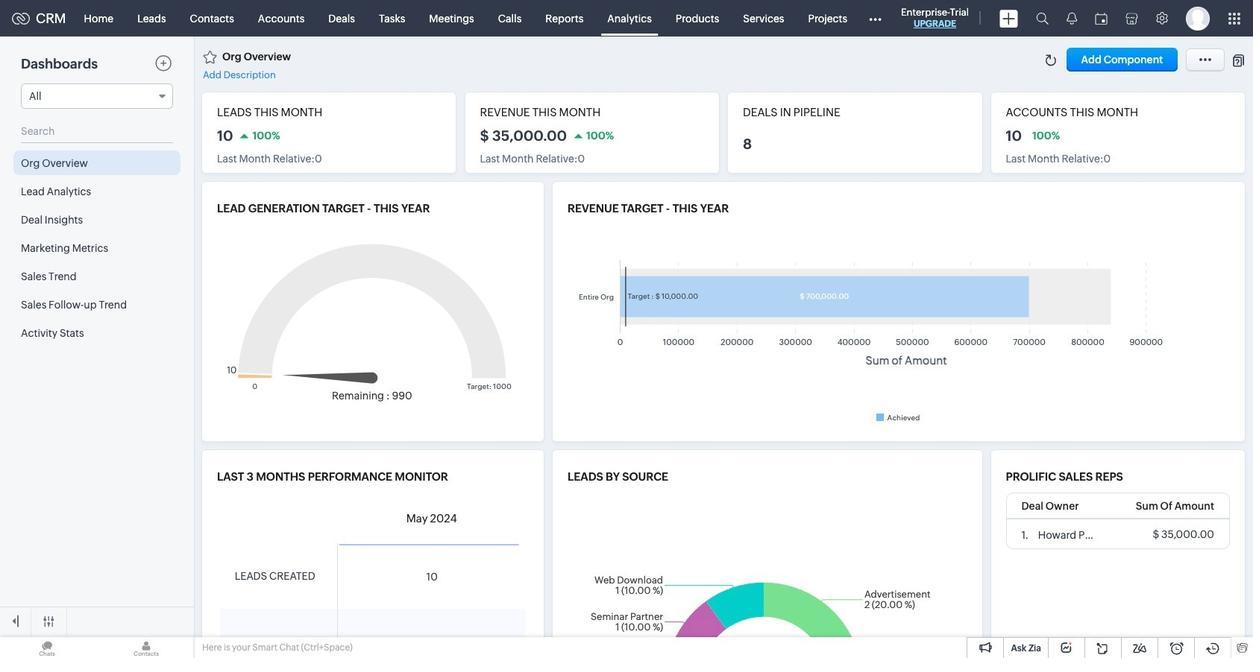 Task type: describe. For each thing, give the bounding box(es) containing it.
contacts image
[[99, 638, 193, 659]]

Other Modules field
[[859, 6, 892, 30]]

signals element
[[1058, 0, 1086, 37]]

profile image
[[1186, 6, 1210, 30]]

calendar image
[[1095, 12, 1108, 24]]

signals image
[[1067, 12, 1077, 25]]

create menu image
[[1000, 9, 1018, 27]]



Task type: locate. For each thing, give the bounding box(es) containing it.
profile element
[[1177, 0, 1219, 36]]

chats image
[[0, 638, 94, 659]]

Search text field
[[21, 120, 173, 142]]

None field
[[21, 84, 173, 109]]

create menu element
[[991, 0, 1027, 36]]

logo image
[[12, 12, 30, 24]]

search element
[[1027, 0, 1058, 37]]

search image
[[1036, 12, 1049, 25]]



